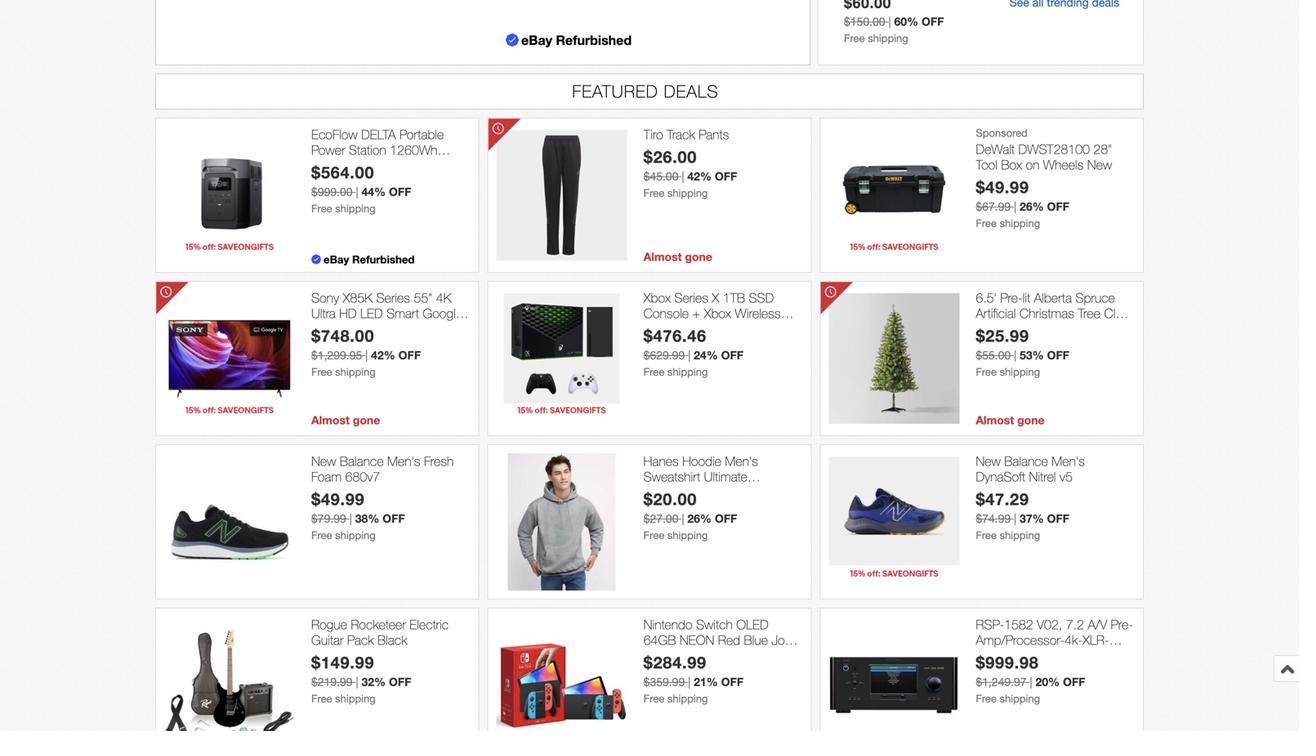Task type: vqa. For each thing, say whether or not it's contained in the screenshot.


Task type: locate. For each thing, give the bounding box(es) containing it.
1 horizontal spatial almost gone
[[644, 250, 713, 263]]

0 horizontal spatial 26%
[[688, 512, 712, 526]]

42% down model
[[371, 349, 395, 362]]

xbox series x 1tb ssd console + xbox wireless controller robot white
[[644, 290, 781, 337]]

alberta
[[1034, 290, 1072, 306]]

pack
[[347, 633, 374, 648]]

men's up v5
[[1052, 454, 1085, 469]]

1582
[[1005, 617, 1034, 633]]

certified down 1260wh in the top of the page
[[369, 158, 414, 173]]

free down $67.99
[[976, 217, 997, 230]]

smart
[[387, 306, 419, 321]]

new for $49.99
[[311, 454, 336, 469]]

0 horizontal spatial almost gone
[[311, 413, 380, 427]]

0 horizontal spatial 42%
[[371, 349, 395, 362]]

almost up the dynasoft
[[976, 413, 1015, 427]]

dwst28100
[[1019, 141, 1090, 157]]

1 horizontal spatial men's
[[725, 454, 758, 469]]

$49.99 up $79.99
[[311, 490, 365, 509]]

1 series from the left
[[376, 290, 410, 306]]

| right $67.99
[[1014, 200, 1017, 214]]

certified inside ecoflow delta portable power station 1260wh generator certified refurbished
[[369, 158, 414, 173]]

free down $79.99
[[311, 529, 332, 542]]

- inside 6.5' pre-lit alberta spruce artificial christmas tree clear lights - wondershop
[[1012, 321, 1017, 337]]

shipping inside $999.98 $1,249.97 | 20% off free shipping
[[1000, 693, 1041, 706]]

0 horizontal spatial -
[[329, 321, 334, 337]]

free inside new balance men's fresh foam 680v7 $49.99 $79.99 | 38% off free shipping
[[311, 529, 332, 542]]

free down $1,299.95
[[311, 366, 332, 379]]

0 horizontal spatial almost
[[311, 413, 350, 427]]

2 horizontal spatial gone
[[1018, 413, 1045, 427]]

| left 24%
[[688, 349, 691, 362]]

delta
[[361, 127, 396, 142]]

1 horizontal spatial certified
[[1007, 648, 1052, 664]]

- right lights on the right of the page
[[1012, 321, 1017, 337]]

free inside new balance men's dynasoft nitrel v5 $47.29 $74.99 | 37% off free shipping
[[976, 529, 997, 542]]

xbox down x
[[704, 306, 731, 321]]

| inside sponsored dewalt dwst28100 28" tool box on wheels new $49.99 $67.99 | 26% off free shipping
[[1014, 200, 1017, 214]]

2 horizontal spatial almost gone
[[976, 413, 1045, 427]]

2 horizontal spatial men's
[[1052, 454, 1085, 469]]

ebay refurbished up featured
[[521, 32, 632, 48]]

2 vertical spatial ebay
[[976, 648, 1004, 664]]

free
[[644, 664, 673, 680]]

shipping down '37%'
[[1000, 529, 1041, 542]]

off inside $999.98 $1,249.97 | 20% off free shipping
[[1063, 676, 1086, 689]]

men's inside hanes hoodie men's sweatshirt ultimate heavyweight cotton tagless pockets s-3xl
[[725, 454, 758, 469]]

shipping down $67.99
[[1000, 217, 1041, 230]]

gone up new balance men's fresh foam 680v7 link on the left
[[353, 413, 380, 427]]

0 horizontal spatial ebay refurbished
[[324, 253, 415, 266]]

26% inside $20.00 $27.00 | 26% off free shipping
[[688, 512, 712, 526]]

shipping down 44%
[[335, 202, 376, 215]]

shipping inside 'rogue rocketeer electric guitar pack black $149.99 $219.99 | 32% off free shipping'
[[335, 693, 376, 706]]

$219.99
[[311, 676, 353, 689]]

26% down heavyweight
[[688, 512, 712, 526]]

1 horizontal spatial ebay
[[521, 32, 553, 48]]

0 horizontal spatial certified
[[369, 158, 414, 173]]

off right 53% on the top right of the page
[[1047, 349, 1070, 362]]

cotton
[[717, 485, 753, 500]]

balance up 680v7
[[340, 454, 384, 469]]

dewalt dwst28100 28" tool box on wheels new link
[[976, 141, 1135, 173]]

series up smart
[[376, 290, 410, 306]]

-
[[329, 321, 334, 337], [1012, 321, 1017, 337]]

$999.98
[[976, 653, 1039, 673]]

42% down $26.00
[[688, 170, 712, 183]]

refurbished inside the rsp-1582 v02, 7.2 a/v pre- amp/processor-4k-xlr- ebay certified refurbished
[[1056, 648, 1121, 664]]

almost gone up 680v7
[[311, 413, 380, 427]]

$748.00
[[311, 326, 375, 346]]

$564.00 $999.00 | 44% off free shipping
[[311, 163, 412, 215]]

$629.99
[[644, 349, 685, 362]]

1 horizontal spatial new
[[976, 454, 1001, 469]]

free down the $999.00
[[311, 202, 332, 215]]

42% inside tiro track pants $26.00 $45.00 | 42% off free shipping
[[688, 170, 712, 183]]

| left 20%
[[1030, 676, 1033, 689]]

ecoflow delta portable power station 1260wh generator certified refurbished
[[311, 127, 444, 189]]

0 horizontal spatial series
[[376, 290, 410, 306]]

0 horizontal spatial pre-
[[1001, 290, 1023, 306]]

| inside $150.00 | 60% off free shipping
[[889, 15, 891, 28]]

0 horizontal spatial men's
[[387, 454, 421, 469]]

1 horizontal spatial $49.99
[[976, 178, 1030, 197]]

|
[[889, 15, 891, 28], [682, 170, 685, 183], [356, 185, 359, 199], [1014, 200, 1017, 214], [366, 349, 368, 362], [688, 349, 691, 362], [1014, 349, 1017, 362], [350, 512, 352, 526], [682, 512, 685, 526], [1014, 512, 1017, 526], [356, 676, 359, 689], [688, 676, 691, 689], [1030, 676, 1033, 689]]

gone for 53%
[[1018, 413, 1045, 427]]

1 men's from the left
[[387, 454, 421, 469]]

2 horizontal spatial new
[[1088, 157, 1113, 172]]

x
[[712, 290, 720, 306]]

gone
[[685, 250, 713, 263], [353, 413, 380, 427], [1018, 413, 1045, 427]]

refurbished down generator
[[311, 174, 377, 189]]

refurbished inside ecoflow delta portable power station 1260wh generator certified refurbished
[[311, 174, 377, 189]]

almost for $26.00
[[644, 250, 682, 263]]

shipping inside $150.00 | 60% off free shipping
[[868, 32, 909, 45]]

off right 24%
[[721, 349, 744, 362]]

ebay refurbished up x85k
[[324, 253, 415, 266]]

rsp-1582 v02, 7.2 a/v pre- amp/processor-4k-xlr- ebay certified refurbished
[[976, 617, 1134, 664]]

station
[[349, 142, 386, 158]]

controller
[[644, 321, 696, 337]]

sony x85k series 55" 4k ultra hd led smart google tv - 2022 model
[[311, 290, 463, 337]]

1 horizontal spatial almost
[[644, 250, 682, 263]]

gone for $26.00
[[685, 250, 713, 263]]

shipping down $1,299.95
[[335, 366, 376, 379]]

| right $45.00
[[682, 170, 685, 183]]

| left 53% on the top right of the page
[[1014, 349, 1017, 362]]

$150.00
[[844, 15, 886, 28]]

0 vertical spatial ebay refurbished
[[521, 32, 632, 48]]

refurbished down xlr-
[[1056, 648, 1121, 664]]

$564.00
[[311, 163, 375, 182]]

new balance men's fresh foam 680v7 $49.99 $79.99 | 38% off free shipping
[[311, 454, 454, 542]]

almost up console
[[644, 250, 682, 263]]

ssd
[[749, 290, 774, 306]]

shipping down $45.00
[[668, 187, 708, 199]]

free down $219.99
[[311, 693, 332, 706]]

0 vertical spatial pre-
[[1001, 290, 1023, 306]]

rogue rocketeer electric guitar pack black link
[[311, 617, 471, 648]]

0 vertical spatial 42%
[[688, 170, 712, 183]]

1 horizontal spatial 26%
[[1020, 200, 1044, 214]]

balance inside new balance men's fresh foam 680v7 $49.99 $79.99 | 38% off free shipping
[[340, 454, 384, 469]]

$55.00
[[976, 349, 1011, 362]]

ultimate
[[704, 469, 748, 485]]

2 series from the left
[[675, 290, 709, 306]]

| left 38%
[[350, 512, 352, 526]]

electric
[[410, 617, 449, 633]]

1 vertical spatial 42%
[[371, 349, 395, 362]]

men's inside new balance men's dynasoft nitrel v5 $47.29 $74.99 | 37% off free shipping
[[1052, 454, 1085, 469]]

| right $1,299.95
[[366, 349, 368, 362]]

$150.00 | 60% off free shipping
[[844, 15, 944, 45]]

pre- inside the rsp-1582 v02, 7.2 a/v pre- amp/processor-4k-xlr- ebay certified refurbished
[[1111, 617, 1134, 633]]

almost gone for 53%
[[976, 413, 1045, 427]]

nitrel
[[1030, 469, 1056, 485]]

free down $1,249.97
[[976, 693, 997, 706]]

0 vertical spatial 26%
[[1020, 200, 1044, 214]]

balance for $47.29
[[1005, 454, 1049, 469]]

new inside sponsored dewalt dwst28100 28" tool box on wheels new $49.99 $67.99 | 26% off free shipping
[[1088, 157, 1113, 172]]

foam
[[311, 469, 342, 485]]

tool
[[976, 157, 998, 172]]

1 balance from the left
[[340, 454, 384, 469]]

0 vertical spatial $49.99
[[976, 178, 1030, 197]]

shipping inside new balance men's fresh foam 680v7 $49.99 $79.99 | 38% off free shipping
[[335, 529, 376, 542]]

0 horizontal spatial $49.99
[[311, 490, 365, 509]]

sweatshirt
[[644, 469, 701, 485]]

free down $629.99
[[644, 366, 665, 379]]

1 vertical spatial ebay refurbished
[[324, 253, 415, 266]]

balance for $49.99
[[340, 454, 384, 469]]

shipping down 53% on the top right of the page
[[1000, 366, 1041, 379]]

off inside $476.46 $629.99 | 24% off free shipping
[[721, 349, 744, 362]]

certified down amp/processor-
[[1007, 648, 1052, 664]]

1 vertical spatial ebay
[[324, 253, 349, 266]]

shipping down $1,249.97
[[1000, 693, 1041, 706]]

off inside new balance men's fresh foam 680v7 $49.99 $79.99 | 38% off free shipping
[[383, 512, 405, 526]]

| left '37%'
[[1014, 512, 1017, 526]]

shipping down 24%
[[668, 366, 708, 379]]

spruce
[[1076, 290, 1116, 306]]

rocketeer
[[351, 617, 406, 633]]

men's left fresh
[[387, 454, 421, 469]]

oled
[[737, 617, 769, 633]]

nintendo switch oled 64gb neon red blue joy con newest version +fast free ship!⭐
[[644, 617, 795, 680]]

xbox up console
[[644, 290, 671, 306]]

1 horizontal spatial gone
[[685, 250, 713, 263]]

$49.99 up $67.99
[[976, 178, 1030, 197]]

| inside $284.99 $359.99 | 21% off free shipping
[[688, 676, 691, 689]]

series up + on the right of page
[[675, 290, 709, 306]]

1 horizontal spatial series
[[675, 290, 709, 306]]

0 horizontal spatial xbox
[[644, 290, 671, 306]]

shipping down s- on the bottom
[[668, 529, 708, 542]]

26% right $67.99
[[1020, 200, 1044, 214]]

0 horizontal spatial ebay
[[324, 253, 349, 266]]

power
[[311, 142, 345, 158]]

shipping inside $20.00 $27.00 | 26% off free shipping
[[668, 529, 708, 542]]

6.5'
[[976, 290, 997, 306]]

3 men's from the left
[[1052, 454, 1085, 469]]

v5
[[1060, 469, 1073, 485]]

1 vertical spatial $49.99
[[311, 490, 365, 509]]

off
[[922, 15, 944, 28], [715, 170, 738, 183], [389, 185, 412, 199], [1047, 200, 1070, 214], [399, 349, 421, 362], [721, 349, 744, 362], [1047, 349, 1070, 362], [383, 512, 405, 526], [715, 512, 738, 526], [1047, 512, 1070, 526], [389, 676, 412, 689], [721, 676, 744, 689], [1063, 676, 1086, 689]]

0 vertical spatial certified
[[369, 158, 414, 173]]

- right tv at the left top of page
[[329, 321, 334, 337]]

2 balance from the left
[[1005, 454, 1049, 469]]

free inside $284.99 $359.99 | 21% off free shipping
[[644, 693, 665, 706]]

off down wheels at right top
[[1047, 200, 1070, 214]]

off right 38%
[[383, 512, 405, 526]]

$49.99
[[976, 178, 1030, 197], [311, 490, 365, 509]]

off right 20%
[[1063, 676, 1086, 689]]

1 vertical spatial certified
[[1007, 648, 1052, 664]]

off down the version
[[721, 676, 744, 689]]

- inside sony x85k series 55" 4k ultra hd led smart google tv - 2022 model
[[329, 321, 334, 337]]

1 vertical spatial xbox
[[704, 306, 731, 321]]

$1,249.97
[[976, 676, 1027, 689]]

artificial
[[976, 306, 1016, 321]]

balance up nitrel
[[1005, 454, 1049, 469]]

shipping down 32%
[[335, 693, 376, 706]]

free down $150.00
[[844, 32, 865, 45]]

1 horizontal spatial pre-
[[1111, 617, 1134, 633]]

free
[[844, 32, 865, 45], [644, 187, 665, 199], [311, 202, 332, 215], [976, 217, 997, 230], [311, 366, 332, 379], [644, 366, 665, 379], [976, 366, 997, 379], [311, 529, 332, 542], [644, 529, 665, 542], [976, 529, 997, 542], [311, 693, 332, 706], [644, 693, 665, 706], [976, 693, 997, 706]]

$20.00 $27.00 | 26% off free shipping
[[644, 490, 738, 542]]

rsp-
[[976, 617, 1005, 633]]

free down $74.99 on the bottom right of page
[[976, 529, 997, 542]]

off inside $748.00 $1,299.95 | 42% off free shipping
[[399, 349, 421, 362]]

pre- up artificial
[[1001, 290, 1023, 306]]

0 horizontal spatial gone
[[353, 413, 380, 427]]

new up foam
[[311, 454, 336, 469]]

xbox series x 1tb ssd console + xbox wireless controller robot white link
[[644, 290, 803, 337]]

off right 32%
[[389, 676, 412, 689]]

$49.99 inside new balance men's fresh foam 680v7 $49.99 $79.99 | 38% off free shipping
[[311, 490, 365, 509]]

new up the dynasoft
[[976, 454, 1001, 469]]

$49.99 inside sponsored dewalt dwst28100 28" tool box on wheels new $49.99 $67.99 | 26% off free shipping
[[976, 178, 1030, 197]]

almost up foam
[[311, 413, 350, 427]]

off inside tiro track pants $26.00 $45.00 | 42% off free shipping
[[715, 170, 738, 183]]

3xl
[[704, 501, 725, 516]]

off inside new balance men's dynasoft nitrel v5 $47.29 $74.99 | 37% off free shipping
[[1047, 512, 1070, 526]]

men's for $47.29
[[1052, 454, 1085, 469]]

ebay
[[521, 32, 553, 48], [324, 253, 349, 266], [976, 648, 1004, 664]]

1 horizontal spatial ebay refurbished
[[521, 32, 632, 48]]

led
[[360, 306, 383, 321]]

free down $359.99
[[644, 693, 665, 706]]

pre- right a/v
[[1111, 617, 1134, 633]]

free down $55.00
[[976, 366, 997, 379]]

refurbished up x85k
[[352, 253, 415, 266]]

2 horizontal spatial ebay
[[976, 648, 1004, 664]]

x85k
[[343, 290, 373, 306]]

free inside $748.00 $1,299.95 | 42% off free shipping
[[311, 366, 332, 379]]

series inside xbox series x 1tb ssd console + xbox wireless controller robot white
[[675, 290, 709, 306]]

new inside new balance men's dynasoft nitrel v5 $47.29 $74.99 | 37% off free shipping
[[976, 454, 1001, 469]]

new inside new balance men's fresh foam 680v7 $49.99 $79.99 | 38% off free shipping
[[311, 454, 336, 469]]

off down tiro track pants link at the top
[[715, 170, 738, 183]]

$1,299.95
[[311, 349, 362, 362]]

new down 28"
[[1088, 157, 1113, 172]]

certified
[[369, 158, 414, 173], [1007, 648, 1052, 664]]

0 horizontal spatial balance
[[340, 454, 384, 469]]

certified inside the rsp-1582 v02, 7.2 a/v pre- amp/processor-4k-xlr- ebay certified refurbished
[[1007, 648, 1052, 664]]

| left s- on the bottom
[[682, 512, 685, 526]]

$20.00
[[644, 490, 697, 509]]

0 horizontal spatial new
[[311, 454, 336, 469]]

balance inside new balance men's dynasoft nitrel v5 $47.29 $74.99 | 37% off free shipping
[[1005, 454, 1049, 469]]

shipping inside $564.00 $999.00 | 44% off free shipping
[[335, 202, 376, 215]]

shipping inside tiro track pants $26.00 $45.00 | 42% off free shipping
[[668, 187, 708, 199]]

heavyweight
[[644, 485, 713, 500]]

tv
[[311, 321, 325, 337]]

1 - from the left
[[329, 321, 334, 337]]

2 - from the left
[[1012, 321, 1017, 337]]

shipping
[[868, 32, 909, 45], [668, 187, 708, 199], [335, 202, 376, 215], [1000, 217, 1041, 230], [335, 366, 376, 379], [668, 366, 708, 379], [1000, 366, 1041, 379], [335, 529, 376, 542], [668, 529, 708, 542], [1000, 529, 1041, 542], [335, 693, 376, 706], [668, 693, 708, 706], [1000, 693, 1041, 706]]

| left 21%
[[688, 676, 691, 689]]

free inside $476.46 $629.99 | 24% off free shipping
[[644, 366, 665, 379]]

off inside $564.00 $999.00 | 44% off free shipping
[[389, 185, 412, 199]]

$476.46
[[644, 326, 707, 346]]

$27.00
[[644, 512, 679, 526]]

free down $45.00
[[644, 187, 665, 199]]

shipping down 38%
[[335, 529, 376, 542]]

shipping down 60% at the right
[[868, 32, 909, 45]]

off down model
[[399, 349, 421, 362]]

free inside $25.99 $55.00 | 53% off free shipping
[[976, 366, 997, 379]]

off down cotton
[[715, 512, 738, 526]]

almost gone for 42%
[[311, 413, 380, 427]]

1 horizontal spatial -
[[1012, 321, 1017, 337]]

| inside tiro track pants $26.00 $45.00 | 42% off free shipping
[[682, 170, 685, 183]]

| inside $748.00 $1,299.95 | 42% off free shipping
[[366, 349, 368, 362]]

1 horizontal spatial balance
[[1005, 454, 1049, 469]]

| inside $25.99 $55.00 | 53% off free shipping
[[1014, 349, 1017, 362]]

1 vertical spatial pre-
[[1111, 617, 1134, 633]]

2 horizontal spatial almost
[[976, 413, 1015, 427]]

2 men's from the left
[[725, 454, 758, 469]]

new balance men's dynasoft nitrel v5 link
[[976, 454, 1135, 485]]

| left 60% at the right
[[889, 15, 891, 28]]

free down $27.00
[[644, 529, 665, 542]]

off right 60% at the right
[[922, 15, 944, 28]]

1 horizontal spatial 42%
[[688, 170, 712, 183]]

shipping inside new balance men's dynasoft nitrel v5 $47.29 $74.99 | 37% off free shipping
[[1000, 529, 1041, 542]]

shipping down 21%
[[668, 693, 708, 706]]

| left 32%
[[356, 676, 359, 689]]

60%
[[895, 15, 919, 28]]

ecoflow delta portable power station 1260wh generator certified refurbished link
[[311, 127, 471, 189]]

men's inside new balance men's fresh foam 680v7 $49.99 $79.99 | 38% off free shipping
[[387, 454, 421, 469]]

1 horizontal spatial xbox
[[704, 306, 731, 321]]

26%
[[1020, 200, 1044, 214], [688, 512, 712, 526]]

ship!⭐
[[677, 664, 720, 680]]

rsp-1582 v02, 7.2 a/v pre- amp/processor-4k-xlr- ebay certified refurbished link
[[976, 617, 1135, 664]]

1 vertical spatial 26%
[[688, 512, 712, 526]]

off right 44%
[[389, 185, 412, 199]]

28"
[[1094, 141, 1113, 157]]

gone up "new balance men's dynasoft nitrel v5" link
[[1018, 413, 1045, 427]]

almost gone
[[644, 250, 713, 263], [311, 413, 380, 427], [976, 413, 1045, 427]]

men's up ultimate on the bottom right of page
[[725, 454, 758, 469]]

console
[[644, 306, 689, 321]]

| left 44%
[[356, 185, 359, 199]]

off right '37%'
[[1047, 512, 1070, 526]]

| inside new balance men's fresh foam 680v7 $49.99 $79.99 | 38% off free shipping
[[350, 512, 352, 526]]

$359.99
[[644, 676, 685, 689]]

gone up x
[[685, 250, 713, 263]]

dewalt
[[976, 141, 1015, 157]]

almost gone up the dynasoft
[[976, 413, 1045, 427]]

almost gone up x
[[644, 250, 713, 263]]

20%
[[1036, 676, 1060, 689]]

new for $47.29
[[976, 454, 1001, 469]]



Task type: describe. For each thing, give the bounding box(es) containing it.
tree
[[1078, 306, 1101, 321]]

| inside new balance men's dynasoft nitrel v5 $47.29 $74.99 | 37% off free shipping
[[1014, 512, 1017, 526]]

google
[[423, 306, 463, 321]]

off inside $25.99 $55.00 | 53% off free shipping
[[1047, 349, 1070, 362]]

hanes hoodie men's sweatshirt ultimate heavyweight cotton tagless pockets s-3xl link
[[644, 454, 803, 516]]

$67.99
[[976, 200, 1011, 214]]

$284.99
[[644, 653, 707, 673]]

shipping inside $25.99 $55.00 | 53% off free shipping
[[1000, 366, 1041, 379]]

free inside $20.00 $27.00 | 26% off free shipping
[[644, 529, 665, 542]]

almost for 53%
[[976, 413, 1015, 427]]

newest
[[670, 648, 712, 664]]

off inside sponsored dewalt dwst28100 28" tool box on wheels new $49.99 $67.99 | 26% off free shipping
[[1047, 200, 1070, 214]]

shipping inside $748.00 $1,299.95 | 42% off free shipping
[[335, 366, 376, 379]]

rogue rocketeer electric guitar pack black $149.99 $219.99 | 32% off free shipping
[[311, 617, 449, 706]]

$47.29
[[976, 490, 1030, 509]]

clear
[[1105, 306, 1133, 321]]

$284.99 $359.99 | 21% off free shipping
[[644, 653, 744, 706]]

free inside sponsored dewalt dwst28100 28" tool box on wheels new $49.99 $67.99 | 26% off free shipping
[[976, 217, 997, 230]]

| inside $476.46 $629.99 | 24% off free shipping
[[688, 349, 691, 362]]

almost for 42%
[[311, 413, 350, 427]]

$748.00 $1,299.95 | 42% off free shipping
[[311, 326, 421, 379]]

tiro track pants link
[[644, 127, 803, 142]]

new balance men's fresh foam 680v7 link
[[311, 454, 471, 485]]

1260wh
[[390, 142, 438, 158]]

7.2
[[1066, 617, 1085, 633]]

box
[[1002, 157, 1023, 172]]

featured
[[573, 81, 659, 101]]

black
[[378, 633, 407, 648]]

6.5' pre-lit alberta spruce artificial christmas tree clear lights - wondershop
[[976, 290, 1133, 337]]

32%
[[362, 676, 386, 689]]

con
[[644, 648, 667, 664]]

rogue
[[311, 617, 347, 633]]

24%
[[694, 349, 718, 362]]

series inside sony x85k series 55" 4k ultra hd led smart google tv - 2022 model
[[376, 290, 410, 306]]

$25.99 $55.00 | 53% off free shipping
[[976, 326, 1070, 379]]

free inside $150.00 | 60% off free shipping
[[844, 32, 865, 45]]

a/v
[[1088, 617, 1108, 633]]

on
[[1026, 157, 1040, 172]]

off inside $20.00 $27.00 | 26% off free shipping
[[715, 512, 738, 526]]

sony x85k series 55" 4k ultra hd led smart google tv - 2022 model link
[[311, 290, 471, 337]]

38%
[[355, 512, 379, 526]]

nintendo
[[644, 617, 693, 633]]

sony
[[311, 290, 339, 306]]

| inside $564.00 $999.00 | 44% off free shipping
[[356, 185, 359, 199]]

hoodie
[[683, 454, 722, 469]]

s-
[[691, 501, 704, 516]]

| inside $999.98 $1,249.97 | 20% off free shipping
[[1030, 676, 1033, 689]]

free inside 'rogue rocketeer electric guitar pack black $149.99 $219.99 | 32% off free shipping'
[[311, 693, 332, 706]]

| inside $20.00 $27.00 | 26% off free shipping
[[682, 512, 685, 526]]

37%
[[1020, 512, 1044, 526]]

6.5' pre-lit alberta spruce artificial christmas tree clear lights - wondershop link
[[976, 290, 1135, 337]]

dynasoft
[[976, 469, 1026, 485]]

$45.00
[[644, 170, 679, 183]]

switch
[[696, 617, 733, 633]]

4k-
[[1065, 633, 1083, 648]]

blue
[[744, 633, 768, 648]]

wireless
[[735, 306, 781, 321]]

hd
[[339, 306, 357, 321]]

$74.99
[[976, 512, 1011, 526]]

refurbished up featured
[[556, 32, 632, 48]]

gone for 42%
[[353, 413, 380, 427]]

free inside $564.00 $999.00 | 44% off free shipping
[[311, 202, 332, 215]]

pre- inside 6.5' pre-lit alberta spruce artificial christmas tree clear lights - wondershop
[[1001, 290, 1023, 306]]

xlr-
[[1083, 633, 1110, 648]]

christmas
[[1020, 306, 1075, 321]]

lit
[[1023, 290, 1031, 306]]

42% inside $748.00 $1,299.95 | 42% off free shipping
[[371, 349, 395, 362]]

ebay inside the rsp-1582 v02, 7.2 a/v pre- amp/processor-4k-xlr- ebay certified refurbished
[[976, 648, 1004, 664]]

4k
[[436, 290, 452, 306]]

680v7
[[345, 469, 380, 485]]

$999.98 $1,249.97 | 20% off free shipping
[[976, 653, 1086, 706]]

track
[[667, 127, 695, 142]]

robot
[[699, 321, 732, 337]]

shipping inside sponsored dewalt dwst28100 28" tool box on wheels new $49.99 $67.99 | 26% off free shipping
[[1000, 217, 1041, 230]]

0 vertical spatial xbox
[[644, 290, 671, 306]]

off inside $284.99 $359.99 | 21% off free shipping
[[721, 676, 744, 689]]

ultra
[[311, 306, 336, 321]]

53%
[[1020, 349, 1044, 362]]

tiro track pants $26.00 $45.00 | 42% off free shipping
[[644, 127, 738, 199]]

model
[[370, 321, 404, 337]]

portable
[[400, 127, 444, 142]]

| inside 'rogue rocketeer electric guitar pack black $149.99 $219.99 | 32% off free shipping'
[[356, 676, 359, 689]]

tagless
[[757, 485, 798, 500]]

shipping inside $476.46 $629.99 | 24% off free shipping
[[668, 366, 708, 379]]

$26.00
[[644, 147, 697, 167]]

off inside $150.00 | 60% off free shipping
[[922, 15, 944, 28]]

ecoflow
[[311, 127, 358, 142]]

fresh
[[424, 454, 454, 469]]

+fast
[[759, 648, 795, 664]]

off inside 'rogue rocketeer electric guitar pack black $149.99 $219.99 | 32% off free shipping'
[[389, 676, 412, 689]]

men's for cotton
[[725, 454, 758, 469]]

guitar
[[311, 633, 344, 648]]

white
[[736, 321, 766, 337]]

almost gone for $26.00
[[644, 250, 713, 263]]

joy
[[772, 633, 791, 648]]

deals
[[664, 81, 719, 101]]

+
[[693, 306, 701, 321]]

shipping inside $284.99 $359.99 | 21% off free shipping
[[668, 693, 708, 706]]

0 vertical spatial ebay
[[521, 32, 553, 48]]

26% inside sponsored dewalt dwst28100 28" tool box on wheels new $49.99 $67.99 | 26% off free shipping
[[1020, 200, 1044, 214]]

free inside $999.98 $1,249.97 | 20% off free shipping
[[976, 693, 997, 706]]

nintendo switch oled 64gb neon red blue joy con newest version +fast free ship!⭐ link
[[644, 617, 803, 680]]

featured deals
[[573, 81, 719, 101]]

men's for $49.99
[[387, 454, 421, 469]]

wondershop
[[1020, 321, 1091, 337]]

free inside tiro track pants $26.00 $45.00 | 42% off free shipping
[[644, 187, 665, 199]]

hanes hoodie men's sweatshirt ultimate heavyweight cotton tagless pockets s-3xl
[[644, 454, 798, 516]]

version
[[715, 648, 755, 664]]



